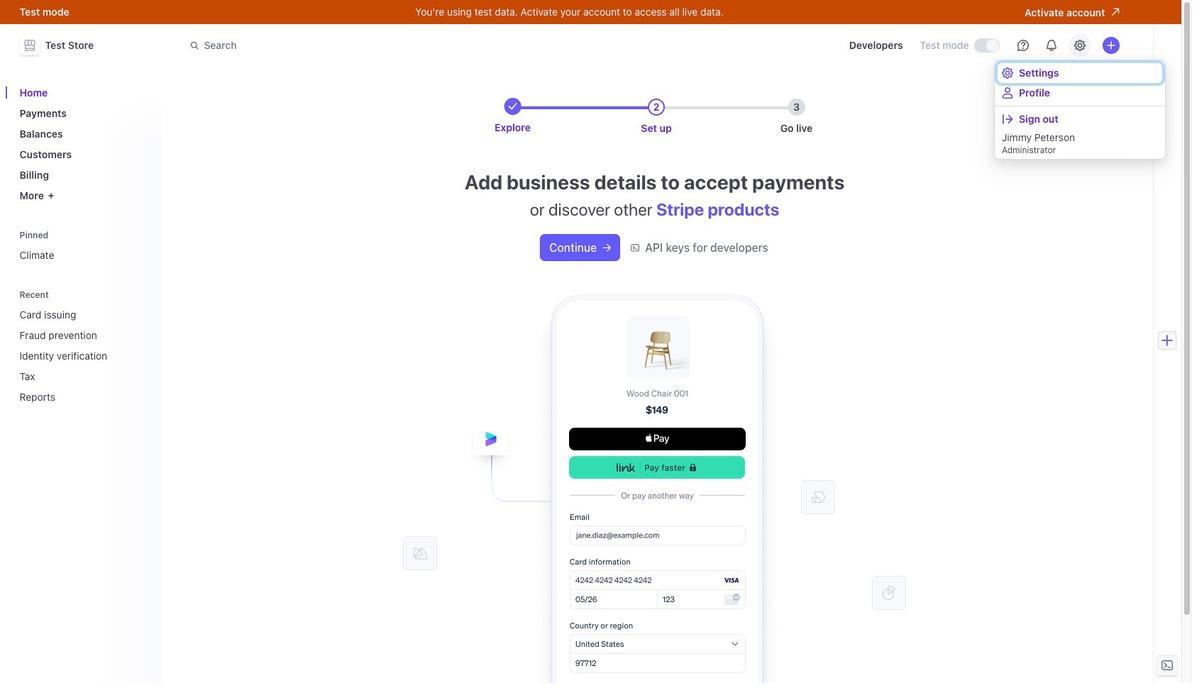 Task type: vqa. For each thing, say whether or not it's contained in the screenshot.
up inside the Finish setting up invoices Activate payments to start charging customers with invoices.
no



Task type: describe. For each thing, give the bounding box(es) containing it.
core navigation links element
[[14, 81, 153, 207]]

pinned element
[[14, 225, 153, 267]]

edit pins image
[[139, 231, 147, 240]]



Task type: locate. For each thing, give the bounding box(es) containing it.
1 recent element from the top
[[14, 290, 153, 409]]

settings image
[[1075, 40, 1086, 51]]

menu item
[[998, 109, 1163, 129]]

Search text field
[[181, 32, 582, 59]]

None search field
[[181, 32, 582, 59]]

recent element
[[14, 290, 153, 409], [14, 303, 153, 409]]

help image
[[1018, 40, 1029, 51]]

svg image
[[603, 244, 611, 252]]

Test mode checkbox
[[975, 39, 999, 52]]

notifications image
[[1046, 40, 1058, 51]]

menu
[[995, 60, 1166, 159]]

2 recent element from the top
[[14, 303, 153, 409]]



